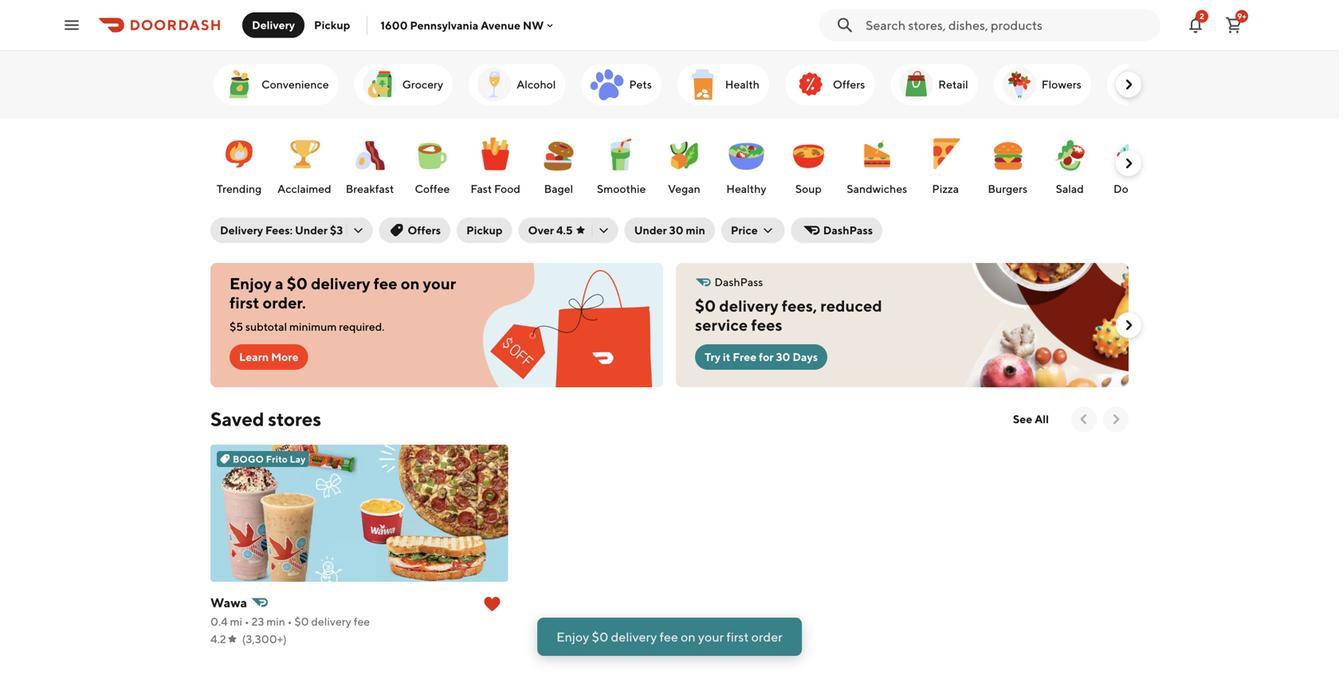 Task type: vqa. For each thing, say whether or not it's contained in the screenshot.
Next button of carousel icon corresponding to 1st Previous Button Of Carousel image from the bottom of the page
no



Task type: locate. For each thing, give the bounding box(es) containing it.
1 vertical spatial enjoy
[[557, 630, 589, 645]]

your left order
[[698, 630, 724, 645]]

$0
[[287, 274, 308, 293], [695, 297, 716, 315], [592, 630, 609, 645]]

pickup right delivery button
[[314, 18, 350, 31]]

offers link
[[785, 64, 875, 105]]

pickup button left 1600
[[305, 12, 360, 38]]

bogo
[[233, 454, 264, 465]]

vegan
[[668, 182, 701, 195]]

1 vertical spatial 30
[[776, 350, 791, 364]]

sandwiches
[[847, 182, 908, 195]]

under
[[295, 224, 328, 237], [634, 224, 667, 237]]

dashpass button
[[792, 218, 883, 243]]

saved
[[210, 408, 264, 431]]

min
[[686, 224, 706, 237], [266, 615, 285, 628]]

0 horizontal spatial pickup
[[314, 18, 350, 31]]

all
[[1035, 413, 1049, 426]]

min down vegan
[[686, 224, 706, 237]]

0.4
[[210, 615, 228, 628]]

0 vertical spatial on
[[401, 274, 420, 293]]

1 • from the left
[[245, 615, 249, 628]]

subtotal
[[245, 320, 287, 333]]

2 horizontal spatial $0
[[695, 297, 716, 315]]

1 vertical spatial on
[[681, 630, 696, 645]]

0 vertical spatial offers
[[833, 78, 865, 91]]

1 horizontal spatial pickup button
[[457, 218, 512, 243]]

•
[[245, 615, 249, 628], [288, 615, 292, 628]]

$0 inside $0 delivery fees, reduced service fees
[[695, 297, 716, 315]]

delivery
[[311, 274, 370, 293], [719, 297, 779, 315], [311, 615, 352, 628], [611, 630, 657, 645]]

23
[[252, 615, 264, 628]]

min inside button
[[686, 224, 706, 237]]

• left $​0
[[288, 615, 292, 628]]

first inside "enjoy a $0 delivery fee on your first order. $5 subtotal minimum required."
[[230, 293, 259, 312]]

smoothie
[[597, 182, 646, 195]]

1 vertical spatial offers
[[408, 224, 441, 237]]

2 under from the left
[[634, 224, 667, 237]]

0 horizontal spatial min
[[266, 615, 285, 628]]

coffee
[[415, 182, 450, 195]]

pennsylvania
[[410, 19, 479, 32]]

1 vertical spatial next button of carousel image
[[1108, 411, 1124, 427]]

30 down vegan
[[669, 224, 684, 237]]

pickup down fast
[[467, 224, 503, 237]]

9+ button
[[1218, 9, 1250, 41]]

0 vertical spatial pickup button
[[305, 12, 360, 38]]

0 horizontal spatial fee
[[354, 615, 370, 628]]

under left $3
[[295, 224, 328, 237]]

fee inside "enjoy a $0 delivery fee on your first order. $5 subtotal minimum required."
[[374, 274, 398, 293]]

notification bell image
[[1186, 16, 1206, 35]]

offers button
[[379, 218, 451, 243]]

$0 inside "enjoy a $0 delivery fee on your first order. $5 subtotal minimum required."
[[287, 274, 308, 293]]

0 horizontal spatial first
[[230, 293, 259, 312]]

offers right offers icon
[[833, 78, 865, 91]]

1 vertical spatial $0
[[695, 297, 716, 315]]

lay
[[290, 454, 306, 465]]

1 horizontal spatial min
[[686, 224, 706, 237]]

pickup for the top pickup button
[[314, 18, 350, 31]]

1 horizontal spatial enjoy
[[557, 630, 589, 645]]

30 inside button
[[776, 350, 791, 364]]

$​0
[[294, 615, 309, 628]]

0.4 mi • 23 min • $​0 delivery fee
[[210, 615, 370, 628]]

under down smoothie
[[634, 224, 667, 237]]

next button of carousel image
[[1121, 77, 1137, 92], [1108, 411, 1124, 427]]

9+
[[1238, 12, 1247, 21]]

1 vertical spatial fee
[[354, 615, 370, 628]]

1 vertical spatial pickup
[[467, 224, 503, 237]]

retail image
[[897, 65, 936, 104]]

your
[[423, 274, 456, 293], [698, 630, 724, 645]]

delivery up convenience link
[[252, 18, 295, 31]]

0 vertical spatial $0
[[287, 274, 308, 293]]

grocery link
[[354, 64, 453, 105]]

click to remove this store from your saved list image
[[483, 595, 502, 614]]

0 horizontal spatial your
[[423, 274, 456, 293]]

$0 delivery fees, reduced service fees
[[695, 297, 883, 334]]

pets image
[[588, 65, 626, 104]]

1 horizontal spatial on
[[681, 630, 696, 645]]

dashpass down sandwiches
[[823, 224, 873, 237]]

see
[[1013, 413, 1033, 426]]

bogo frito lay
[[233, 454, 306, 465]]

1 horizontal spatial first
[[727, 630, 749, 645]]

0 horizontal spatial under
[[295, 224, 328, 237]]

1 vertical spatial delivery
[[220, 224, 263, 237]]

offers
[[833, 78, 865, 91], [408, 224, 441, 237]]

on left order
[[681, 630, 696, 645]]

delivery inside delivery button
[[252, 18, 295, 31]]

service
[[695, 316, 748, 334]]

over
[[528, 224, 554, 237]]

pickup button down fast
[[457, 218, 512, 243]]

0 horizontal spatial dashpass
[[715, 275, 763, 289]]

delivery inside $0 delivery fees, reduced service fees
[[719, 297, 779, 315]]

0 vertical spatial next button of carousel image
[[1121, 155, 1137, 171]]

1 vertical spatial min
[[266, 615, 285, 628]]

1 vertical spatial first
[[727, 630, 749, 645]]

stores
[[268, 408, 321, 431]]

0 vertical spatial min
[[686, 224, 706, 237]]

on
[[401, 274, 420, 293], [681, 630, 696, 645]]

alcohol image
[[475, 65, 514, 104]]

0 horizontal spatial 30
[[669, 224, 684, 237]]

• right mi
[[245, 615, 249, 628]]

health
[[725, 78, 760, 91]]

pickup button
[[305, 12, 360, 38], [457, 218, 512, 243]]

next button of carousel image
[[1121, 155, 1137, 171], [1121, 317, 1137, 333]]

burgers
[[988, 182, 1028, 195]]

food
[[494, 182, 521, 195]]

bagel
[[544, 182, 573, 195]]

$5
[[230, 320, 243, 333]]

pickup
[[314, 18, 350, 31], [467, 224, 503, 237]]

dashpass up service
[[715, 275, 763, 289]]

delivery
[[252, 18, 295, 31], [220, 224, 263, 237]]

0 vertical spatial delivery
[[252, 18, 295, 31]]

over 4.5
[[528, 224, 573, 237]]

wawa
[[210, 595, 247, 610]]

1 horizontal spatial under
[[634, 224, 667, 237]]

enjoy inside "enjoy a $0 delivery fee on your first order. $5 subtotal minimum required."
[[230, 274, 272, 293]]

enjoy for $0
[[557, 630, 589, 645]]

2 vertical spatial $0
[[592, 630, 609, 645]]

0 vertical spatial 30
[[669, 224, 684, 237]]

0 vertical spatial fee
[[374, 274, 398, 293]]

30 right for
[[776, 350, 791, 364]]

fee
[[374, 274, 398, 293], [354, 615, 370, 628], [660, 630, 678, 645]]

acclaimed
[[277, 182, 331, 195]]

delivery left 'fees:'
[[220, 224, 263, 237]]

1 horizontal spatial pickup
[[467, 224, 503, 237]]

0 vertical spatial dashpass
[[823, 224, 873, 237]]

pickup for the bottommost pickup button
[[467, 224, 503, 237]]

order.
[[263, 293, 306, 312]]

order
[[752, 630, 783, 645]]

delivery for delivery
[[252, 18, 295, 31]]

1 vertical spatial next button of carousel image
[[1121, 317, 1137, 333]]

days
[[793, 350, 818, 364]]

next button of carousel image right flowers
[[1121, 77, 1137, 92]]

delivery for delivery fees: under $3
[[220, 224, 263, 237]]

0 horizontal spatial •
[[245, 615, 249, 628]]

first left order
[[727, 630, 749, 645]]

1 horizontal spatial fee
[[374, 274, 398, 293]]

your down 'offers' button
[[423, 274, 456, 293]]

first up $5
[[230, 293, 259, 312]]

see all link
[[1004, 407, 1059, 432]]

1 horizontal spatial •
[[288, 615, 292, 628]]

fast
[[471, 182, 492, 195]]

pizza
[[932, 182, 959, 195]]

enjoy
[[230, 274, 272, 293], [557, 630, 589, 645]]

over 4.5 button
[[519, 218, 618, 243]]

next button of carousel image right previous button of carousel icon
[[1108, 411, 1124, 427]]

0 vertical spatial enjoy
[[230, 274, 272, 293]]

convenience image
[[220, 65, 258, 104]]

alcohol link
[[469, 64, 566, 105]]

fees,
[[782, 297, 817, 315]]

acclaimed link
[[274, 127, 335, 200]]

30 inside button
[[669, 224, 684, 237]]

try it free for 30 days
[[705, 350, 818, 364]]

first
[[230, 293, 259, 312], [727, 630, 749, 645]]

0 horizontal spatial $0
[[287, 274, 308, 293]]

0 vertical spatial your
[[423, 274, 456, 293]]

nw
[[523, 19, 544, 32]]

2 vertical spatial fee
[[660, 630, 678, 645]]

0 vertical spatial pickup
[[314, 18, 350, 31]]

0 horizontal spatial enjoy
[[230, 274, 272, 293]]

1 horizontal spatial dashpass
[[823, 224, 873, 237]]

1 horizontal spatial your
[[698, 630, 724, 645]]

0 horizontal spatial on
[[401, 274, 420, 293]]

1 under from the left
[[295, 224, 328, 237]]

donuts
[[1114, 182, 1151, 195]]

offers down coffee
[[408, 224, 441, 237]]

enjoy a $0 delivery fee on your first order. $5 subtotal minimum required.
[[230, 274, 456, 333]]

alcohol
[[517, 78, 556, 91]]

previous button of carousel image
[[1076, 411, 1092, 427]]

0 vertical spatial next button of carousel image
[[1121, 77, 1137, 92]]

min right 23
[[266, 615, 285, 628]]

0 vertical spatial first
[[230, 293, 259, 312]]

grocery image
[[361, 65, 399, 104]]

on down 'offers' button
[[401, 274, 420, 293]]

0 horizontal spatial pickup button
[[305, 12, 360, 38]]

1 horizontal spatial 30
[[776, 350, 791, 364]]

avenue
[[481, 19, 521, 32]]

0 horizontal spatial offers
[[408, 224, 441, 237]]



Task type: describe. For each thing, give the bounding box(es) containing it.
fast food
[[471, 182, 521, 195]]

retail
[[939, 78, 969, 91]]

fees:
[[265, 224, 293, 237]]

minimum
[[289, 320, 337, 333]]

4.2
[[210, 633, 226, 646]]

reduced
[[821, 297, 883, 315]]

1 vertical spatial pickup button
[[457, 218, 512, 243]]

flowers link
[[994, 64, 1091, 105]]

Store search: begin typing to search for stores available on DoorDash text field
[[866, 16, 1151, 34]]

2 horizontal spatial fee
[[660, 630, 678, 645]]

convenience link
[[214, 64, 339, 105]]

soup
[[796, 182, 822, 195]]

delivery fees: under $3
[[220, 224, 343, 237]]

4.5
[[556, 224, 573, 237]]

on inside "enjoy a $0 delivery fee on your first order. $5 subtotal minimum required."
[[401, 274, 420, 293]]

health image
[[684, 65, 722, 104]]

see all
[[1013, 413, 1049, 426]]

fees
[[751, 316, 783, 334]]

under 30 min
[[634, 224, 706, 237]]

delivery inside "enjoy a $0 delivery fee on your first order. $5 subtotal minimum required."
[[311, 274, 370, 293]]

price button
[[721, 218, 785, 243]]

frito
[[266, 454, 288, 465]]

try
[[705, 350, 721, 364]]

enjoy for a
[[230, 274, 272, 293]]

retail link
[[891, 64, 978, 105]]

learn more
[[239, 350, 299, 364]]

flowers
[[1042, 78, 1082, 91]]

pets link
[[582, 64, 662, 105]]

try it free for 30 days button
[[695, 344, 828, 370]]

1600 pennsylvania avenue nw
[[381, 19, 544, 32]]

flowers image
[[1000, 65, 1039, 104]]

pets
[[629, 78, 652, 91]]

for
[[759, 350, 774, 364]]

healthy
[[727, 182, 767, 195]]

offers image
[[792, 65, 830, 104]]

mi
[[230, 615, 242, 628]]

1600
[[381, 19, 408, 32]]

a
[[275, 274, 284, 293]]

saved stores
[[210, 408, 321, 431]]

grocery
[[402, 78, 443, 91]]

your inside "enjoy a $0 delivery fee on your first order. $5 subtotal minimum required."
[[423, 274, 456, 293]]

under inside button
[[634, 224, 667, 237]]

saved stores link
[[210, 407, 321, 432]]

catering image
[[1114, 65, 1152, 104]]

it
[[723, 350, 731, 364]]

1 vertical spatial dashpass
[[715, 275, 763, 289]]

1 horizontal spatial $0
[[592, 630, 609, 645]]

price
[[731, 224, 758, 237]]

1 items, open order cart image
[[1225, 16, 1244, 35]]

breakfast
[[346, 182, 394, 195]]

1 vertical spatial your
[[698, 630, 724, 645]]

open menu image
[[62, 16, 81, 35]]

under 30 min button
[[625, 218, 715, 243]]

2
[[1200, 12, 1205, 21]]

free
[[733, 350, 757, 364]]

$3
[[330, 224, 343, 237]]

(3,300+)
[[242, 633, 287, 646]]

health link
[[678, 64, 769, 105]]

convenience
[[262, 78, 329, 91]]

salad
[[1056, 182, 1084, 195]]

learn
[[239, 350, 269, 364]]

offers inside button
[[408, 224, 441, 237]]

more
[[271, 350, 299, 364]]

dashpass inside button
[[823, 224, 873, 237]]

enjoy $0 delivery fee on your first order
[[557, 630, 783, 645]]

2 next button of carousel image from the top
[[1121, 317, 1137, 333]]

1600 pennsylvania avenue nw button
[[381, 19, 557, 32]]

trending link
[[212, 127, 266, 200]]

1 horizontal spatial offers
[[833, 78, 865, 91]]

learn more button
[[230, 344, 308, 370]]

required.
[[339, 320, 385, 333]]

trending
[[217, 182, 262, 195]]

2 • from the left
[[288, 615, 292, 628]]

1 next button of carousel image from the top
[[1121, 155, 1137, 171]]



